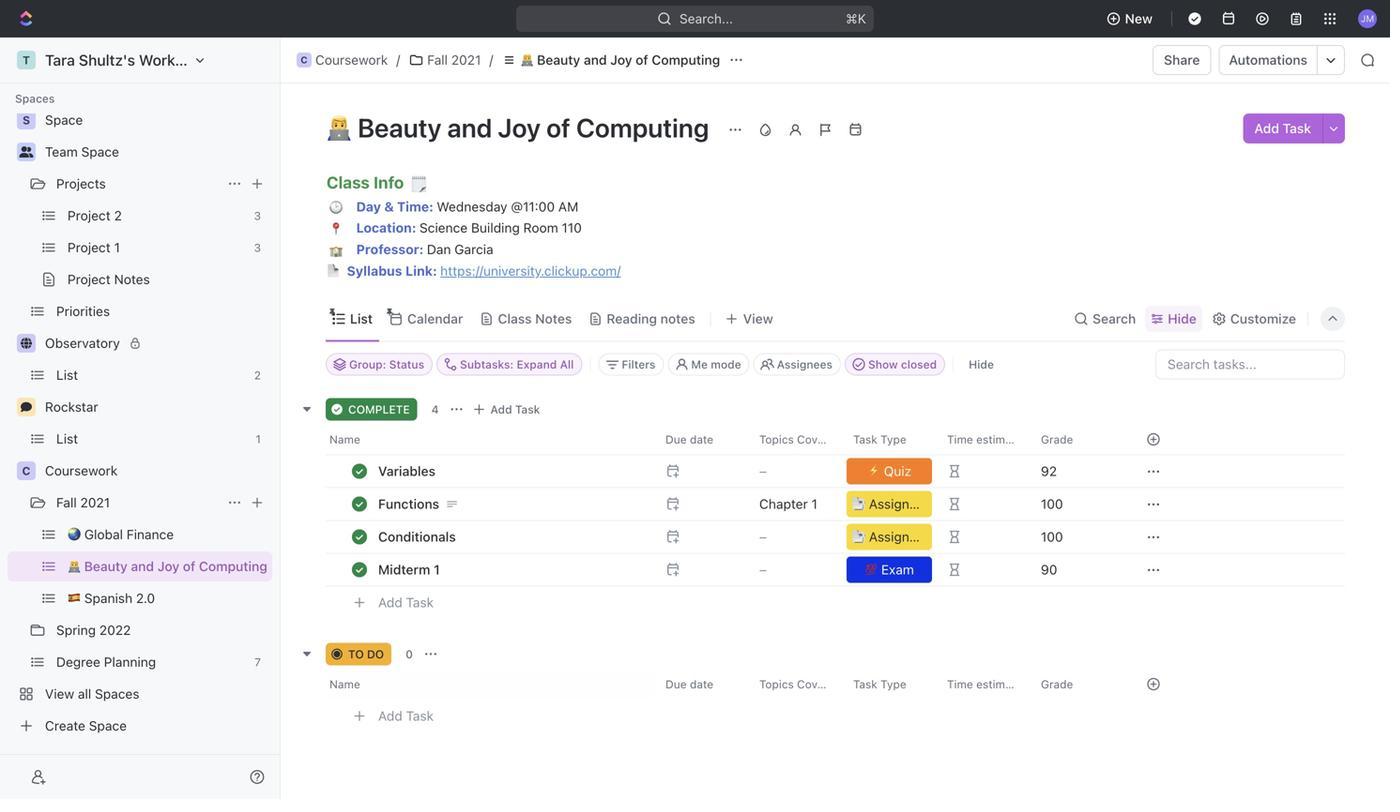 Task type: describe. For each thing, give the bounding box(es) containing it.
0 horizontal spatial 👨‍💻 beauty and joy of computing link
[[68, 552, 268, 582]]

search button
[[1068, 306, 1142, 332]]

0 vertical spatial spaces
[[15, 92, 55, 105]]

⚡️ quiz button
[[843, 455, 936, 489]]

calendar
[[407, 311, 463, 327]]

create space
[[45, 719, 127, 734]]

show closed button
[[845, 353, 946, 376]]

all
[[78, 687, 91, 702]]

0 vertical spatial computing
[[652, 52, 720, 68]]

1 horizontal spatial of
[[546, 112, 571, 143]]

assignees
[[777, 358, 833, 371]]

name for complete
[[330, 433, 360, 446]]

chapter
[[759, 496, 808, 512]]

shultz's
[[79, 51, 135, 69]]

new button
[[1099, 4, 1164, 34]]

name button for 4
[[326, 425, 654, 455]]

💯 exam
[[865, 562, 914, 578]]

0 vertical spatial joy
[[610, 52, 632, 68]]

space, , element
[[17, 111, 36, 130]]

variables link
[[374, 458, 651, 485]]

– button for 💯
[[748, 553, 842, 587]]

workspace
[[139, 51, 217, 69]]

due for 0
[[666, 678, 687, 691]]

spring
[[56, 623, 96, 638]]

project for project 1
[[68, 240, 111, 255]]

🇪🇸 spanish 2.0 link
[[68, 584, 268, 614]]

spanish
[[84, 591, 132, 606]]

project for project notes
[[68, 272, 111, 287]]

2 horizontal spatial of
[[636, 52, 648, 68]]

2022
[[99, 623, 131, 638]]

add down 'automations' button
[[1255, 121, 1280, 136]]

create space link
[[8, 712, 268, 742]]

projects link
[[56, 169, 220, 199]]

assignees button
[[754, 353, 841, 376]]

degree planning link
[[56, 648, 247, 678]]

search...
[[680, 11, 733, 26]]

name for to do
[[330, 678, 360, 691]]

chapter 1
[[759, 496, 818, 512]]

c coursework /
[[301, 52, 400, 68]]

📑  assignment button for chapter 1
[[843, 488, 940, 521]]

time estimate button for 0
[[936, 670, 1030, 700]]

project 1 link
[[68, 233, 246, 263]]

finance
[[127, 527, 174, 543]]

1 vertical spatial and
[[447, 112, 492, 143]]

0 vertical spatial beauty
[[537, 52, 580, 68]]

due date for 4
[[666, 433, 714, 446]]

covered for 4
[[797, 433, 842, 446]]

beauty inside tree
[[84, 559, 128, 575]]

computing inside tree
[[199, 559, 267, 575]]

topics covered button for 0
[[748, 670, 842, 700]]

chapter 1 button
[[748, 488, 842, 521]]

reading
[[607, 311, 657, 327]]

me mode button
[[668, 353, 750, 376]]

quiz
[[884, 464, 912, 479]]

task type button for 4
[[842, 425, 936, 455]]

subtasks: expand all
[[460, 358, 574, 371]]

list link for 1
[[56, 424, 248, 454]]

type for 4
[[881, 433, 907, 446]]

assignment for chapter 1
[[869, 496, 940, 512]]

conditionals link
[[374, 524, 651, 551]]

7
[[255, 656, 261, 669]]

add task for add task button below "0" at the bottom of page
[[378, 709, 434, 724]]

hide inside button
[[969, 358, 994, 371]]

jm button
[[1353, 4, 1383, 34]]

coursework inside coursework link
[[45, 463, 118, 479]]

grade button for 4
[[1030, 425, 1124, 455]]

2021 inside sidebar "navigation"
[[80, 495, 110, 511]]

mode
[[711, 358, 741, 371]]

sidebar navigation
[[0, 38, 284, 800]]

90
[[1041, 562, 1058, 578]]

coursework link
[[45, 456, 268, 486]]

project notes link
[[68, 265, 268, 295]]

class
[[498, 311, 532, 327]]

0 vertical spatial list
[[350, 311, 373, 327]]

priorities
[[56, 304, 110, 319]]

project 2
[[68, 208, 122, 223]]

view for view
[[743, 311, 773, 327]]

hide button
[[1146, 306, 1202, 332]]

hide button
[[962, 353, 1002, 376]]

topics covered for 0
[[759, 678, 842, 691]]

joy inside sidebar "navigation"
[[158, 559, 179, 575]]

project 2 link
[[68, 201, 246, 231]]

1 vertical spatial fall 2021 link
[[56, 488, 220, 518]]

exam
[[881, 562, 914, 578]]

grade for 4
[[1041, 433, 1073, 446]]

to do
[[348, 648, 384, 661]]

grade button for 0
[[1030, 670, 1124, 700]]

estimate for 4
[[976, 433, 1022, 446]]

date for 0
[[690, 678, 714, 691]]

rockstar link
[[45, 392, 268, 422]]

1 horizontal spatial coursework
[[315, 52, 388, 68]]

1 horizontal spatial fall 2021
[[427, 52, 481, 68]]

grade for 0
[[1041, 678, 1073, 691]]

time estimate for 4
[[947, 433, 1022, 446]]

topics covered for 4
[[759, 433, 842, 446]]

share
[[1164, 52, 1200, 68]]

1 vertical spatial 👨‍💻
[[326, 112, 352, 143]]

list link for 2
[[56, 361, 247, 391]]

– for 💯 exam
[[759, 562, 767, 578]]

c for c coursework /
[[301, 54, 308, 65]]

team space link
[[45, 137, 268, 167]]

share button
[[1153, 45, 1211, 75]]

1 vertical spatial spaces
[[95, 687, 139, 702]]

spring 2022
[[56, 623, 131, 638]]

create
[[45, 719, 85, 734]]

assignment for –
[[869, 529, 940, 545]]

1 horizontal spatial 👨‍💻 beauty and joy of computing link
[[497, 49, 725, 71]]

due date for 0
[[666, 678, 714, 691]]

me
[[691, 358, 708, 371]]

view for view all spaces
[[45, 687, 74, 702]]

0 vertical spatial list link
[[346, 306, 373, 332]]

add task for add task button underneath the midterm
[[378, 595, 434, 611]]

s
[[22, 114, 30, 127]]

list for 2
[[56, 368, 78, 383]]

2.0
[[136, 591, 155, 606]]

degree planning
[[56, 655, 156, 670]]

time for 4
[[947, 433, 973, 446]]

expand
[[517, 358, 557, 371]]

midterm
[[378, 562, 430, 578]]

add task button down "0" at the bottom of page
[[370, 705, 441, 728]]

to
[[348, 648, 364, 661]]

closed
[[901, 358, 937, 371]]

time for 0
[[947, 678, 973, 691]]

1 / from the left
[[396, 52, 400, 68]]

time estimate for 0
[[947, 678, 1022, 691]]

covered for 0
[[797, 678, 842, 691]]

class notes link
[[494, 306, 572, 332]]

1 horizontal spatial joy
[[498, 112, 541, 143]]

projects
[[56, 176, 106, 192]]

team space
[[45, 144, 119, 160]]

all
[[560, 358, 574, 371]]

view all spaces link
[[8, 680, 268, 710]]

variables
[[378, 464, 436, 479]]

90 button
[[1030, 553, 1124, 587]]

add down 'do'
[[378, 709, 403, 724]]

time estimate button for 4
[[936, 425, 1030, 455]]

subtasks:
[[460, 358, 514, 371]]

team
[[45, 144, 78, 160]]



Task type: vqa. For each thing, say whether or not it's contained in the screenshot.


Task type: locate. For each thing, give the bounding box(es) containing it.
1 horizontal spatial beauty
[[358, 112, 442, 143]]

– for ⚡️ quiz
[[759, 464, 767, 479]]

1 type from the top
[[881, 433, 907, 446]]

1 grade button from the top
[[1030, 425, 1124, 455]]

topics for 0
[[759, 678, 794, 691]]

1 task type button from the top
[[842, 425, 936, 455]]

add task down 'automations' button
[[1255, 121, 1312, 136]]

👨‍💻
[[520, 52, 534, 68], [326, 112, 352, 143], [68, 559, 81, 575]]

view button
[[719, 306, 780, 332]]

task type for 0
[[853, 678, 907, 691]]

comment image
[[21, 402, 32, 413]]

1 for midterm 1
[[434, 562, 440, 578]]

2 time estimate button from the top
[[936, 670, 1030, 700]]

100 for –
[[1041, 529, 1063, 545]]

fall up 🌏
[[56, 495, 77, 511]]

estimate for 0
[[976, 678, 1022, 691]]

2 vertical spatial joy
[[158, 559, 179, 575]]

me mode
[[691, 358, 741, 371]]

1 horizontal spatial and
[[447, 112, 492, 143]]

0 vertical spatial space
[[45, 112, 83, 128]]

due date
[[666, 433, 714, 446], [666, 678, 714, 691]]

2 estimate from the top
[[976, 678, 1022, 691]]

1 inside "link"
[[434, 562, 440, 578]]

0 vertical spatial due date
[[666, 433, 714, 446]]

0 horizontal spatial 👨‍💻
[[68, 559, 81, 575]]

rockstar
[[45, 399, 98, 415]]

status
[[389, 358, 424, 371]]

hide right the search
[[1168, 311, 1197, 327]]

due date button
[[654, 425, 748, 455], [654, 670, 748, 700]]

0 horizontal spatial fall 2021 link
[[56, 488, 220, 518]]

tara
[[45, 51, 75, 69]]

customize button
[[1206, 306, 1302, 332]]

fall
[[427, 52, 448, 68], [56, 495, 77, 511]]

notes inside "link"
[[114, 272, 150, 287]]

0 vertical spatial topics covered
[[759, 433, 842, 446]]

c for c
[[22, 465, 30, 478]]

time estimate button
[[936, 425, 1030, 455], [936, 670, 1030, 700]]

–
[[759, 464, 767, 479], [759, 529, 767, 545], [759, 562, 767, 578]]

add task down "0" at the bottom of page
[[378, 709, 434, 724]]

list down rockstar
[[56, 431, 78, 447]]

1 vertical spatial space
[[81, 144, 119, 160]]

add down subtasks:
[[491, 403, 512, 416]]

1 horizontal spatial notes
[[535, 311, 572, 327]]

1 vertical spatial 👨‍💻 beauty and joy of computing
[[326, 112, 715, 143]]

2 topics from the top
[[759, 678, 794, 691]]

1 grade from the top
[[1041, 433, 1073, 446]]

notes for class notes
[[535, 311, 572, 327]]

1 vertical spatial joy
[[498, 112, 541, 143]]

jm
[[1361, 13, 1375, 24]]

space down view all spaces
[[89, 719, 127, 734]]

0 horizontal spatial coursework, , element
[[17, 462, 36, 481]]

0 horizontal spatial beauty
[[84, 559, 128, 575]]

📑  assignment for chapter 1
[[852, 496, 940, 512]]

tree
[[8, 73, 272, 742]]

1 horizontal spatial 2021
[[451, 52, 481, 68]]

topics
[[759, 433, 794, 446], [759, 678, 794, 691]]

0 vertical spatial 👨‍💻 beauty and joy of computing link
[[497, 49, 725, 71]]

0 horizontal spatial 2
[[114, 208, 122, 223]]

0 vertical spatial 2
[[114, 208, 122, 223]]

💯 exam button
[[843, 553, 936, 587]]

🇪🇸
[[68, 591, 81, 606]]

add task down the subtasks: expand all
[[491, 403, 540, 416]]

customize
[[1231, 311, 1296, 327]]

of
[[636, 52, 648, 68], [546, 112, 571, 143], [183, 559, 196, 575]]

100 button for –
[[1030, 520, 1124, 554]]

1 horizontal spatial coursework, , element
[[297, 53, 312, 68]]

1 vertical spatial beauty
[[358, 112, 442, 143]]

show closed
[[868, 358, 937, 371]]

1 assignment from the top
[[869, 496, 940, 512]]

name down to
[[330, 678, 360, 691]]

1 vertical spatial grade
[[1041, 678, 1073, 691]]

📑  assignment button down ⚡️ quiz
[[843, 488, 940, 521]]

1 horizontal spatial fall 2021 link
[[404, 49, 486, 71]]

0 vertical spatial 3
[[254, 209, 261, 222]]

grade button
[[1030, 425, 1124, 455], [1030, 670, 1124, 700]]

🇪🇸 spanish 2.0
[[68, 591, 155, 606]]

2 assignment from the top
[[869, 529, 940, 545]]

1 📑 from the top
[[852, 496, 866, 512]]

space for create
[[89, 719, 127, 734]]

1 inside button
[[812, 496, 818, 512]]

1 vertical spatial assignment
[[869, 529, 940, 545]]

100 button down 92
[[1030, 488, 1124, 521]]

list up group:
[[350, 311, 373, 327]]

space up team
[[45, 112, 83, 128]]

2 time estimate from the top
[[947, 678, 1022, 691]]

0 vertical spatial due date button
[[654, 425, 748, 455]]

0 vertical spatial topics covered button
[[748, 425, 842, 455]]

2 vertical spatial project
[[68, 272, 111, 287]]

1 vertical spatial fall
[[56, 495, 77, 511]]

coursework, , element inside tree
[[17, 462, 36, 481]]

due date button for 0
[[654, 670, 748, 700]]

0 vertical spatial time estimate button
[[936, 425, 1030, 455]]

2 due date button from the top
[[654, 670, 748, 700]]

calendar link
[[404, 306, 463, 332]]

fall right c coursework /
[[427, 52, 448, 68]]

100 up 90
[[1041, 529, 1063, 545]]

1 vertical spatial notes
[[535, 311, 572, 327]]

0 vertical spatial 👨‍💻
[[520, 52, 534, 68]]

hide right closed
[[969, 358, 994, 371]]

2 grade from the top
[[1041, 678, 1073, 691]]

add task down the midterm
[[378, 595, 434, 611]]

1 topics covered button from the top
[[748, 425, 842, 455]]

name button
[[326, 425, 654, 455], [326, 670, 654, 700]]

0 horizontal spatial spaces
[[15, 92, 55, 105]]

– button down chapter 1 button
[[748, 553, 842, 587]]

group: status
[[349, 358, 424, 371]]

2 vertical spatial and
[[131, 559, 154, 575]]

2 📑  assignment button from the top
[[843, 520, 940, 554]]

📑  assignment down quiz
[[852, 496, 940, 512]]

task type
[[853, 433, 907, 446], [853, 678, 907, 691]]

0 vertical spatial c
[[301, 54, 308, 65]]

project down project 1
[[68, 272, 111, 287]]

search
[[1093, 311, 1136, 327]]

fall inside sidebar "navigation"
[[56, 495, 77, 511]]

topics for 4
[[759, 433, 794, 446]]

1 vertical spatial topics covered
[[759, 678, 842, 691]]

2 📑 from the top
[[852, 529, 866, 545]]

2 project from the top
[[68, 240, 111, 255]]

1 estimate from the top
[[976, 433, 1022, 446]]

list
[[350, 311, 373, 327], [56, 368, 78, 383], [56, 431, 78, 447]]

user group image
[[19, 146, 33, 158]]

1 vertical spatial time estimate
[[947, 678, 1022, 691]]

– button for 📑
[[748, 520, 842, 554]]

1 due from the top
[[666, 433, 687, 446]]

view all spaces
[[45, 687, 139, 702]]

1 name button from the top
[[326, 425, 654, 455]]

0 vertical spatial coursework, , element
[[297, 53, 312, 68]]

covered
[[797, 433, 842, 446], [797, 678, 842, 691]]

0 vertical spatial estimate
[[976, 433, 1022, 446]]

2 name button from the top
[[326, 670, 654, 700]]

view up assignees button
[[743, 311, 773, 327]]

2
[[114, 208, 122, 223], [254, 369, 261, 382]]

globe image
[[21, 338, 32, 349]]

tara shultz's workspace, , element
[[17, 51, 36, 69]]

2 / from the left
[[489, 52, 493, 68]]

list link up group:
[[346, 306, 373, 332]]

2 horizontal spatial beauty
[[537, 52, 580, 68]]

2 horizontal spatial and
[[584, 52, 607, 68]]

1 date from the top
[[690, 433, 714, 446]]

1 vertical spatial –
[[759, 529, 767, 545]]

1 due date from the top
[[666, 433, 714, 446]]

name down complete
[[330, 433, 360, 446]]

list up rockstar
[[56, 368, 78, 383]]

name button up variables link
[[326, 425, 654, 455]]

0 vertical spatial fall 2021 link
[[404, 49, 486, 71]]

type for 0
[[881, 678, 907, 691]]

assignment up exam
[[869, 529, 940, 545]]

1 time from the top
[[947, 433, 973, 446]]

3 for 1
[[254, 241, 261, 254]]

project inside the project 2 link
[[68, 208, 111, 223]]

due date button for 4
[[654, 425, 748, 455]]

1 horizontal spatial hide
[[1168, 311, 1197, 327]]

add down the midterm
[[378, 595, 403, 611]]

3
[[254, 209, 261, 222], [254, 241, 261, 254]]

1 3 from the top
[[254, 209, 261, 222]]

date for 4
[[690, 433, 714, 446]]

– button
[[748, 455, 842, 489], [748, 520, 842, 554], [748, 553, 842, 587]]

1 📑  assignment from the top
[[852, 496, 940, 512]]

0 vertical spatial task type button
[[842, 425, 936, 455]]

functions link
[[374, 491, 651, 518]]

1 vertical spatial 📑
[[852, 529, 866, 545]]

view inside sidebar "navigation"
[[45, 687, 74, 702]]

view button
[[719, 297, 780, 341]]

📑  assignment button up '💯 exam'
[[843, 520, 940, 554]]

1 vertical spatial 2
[[254, 369, 261, 382]]

1 vertical spatial 2021
[[80, 495, 110, 511]]

list link
[[346, 306, 373, 332], [56, 361, 247, 391], [56, 424, 248, 454]]

notes right "class"
[[535, 311, 572, 327]]

name button down "0" at the bottom of page
[[326, 670, 654, 700]]

1 100 from the top
[[1041, 496, 1063, 512]]

class notes
[[498, 311, 572, 327]]

1 vertical spatial topics covered button
[[748, 670, 842, 700]]

1 📑  assignment button from the top
[[843, 488, 940, 521]]

0 horizontal spatial hide
[[969, 358, 994, 371]]

2 topics covered from the top
[[759, 678, 842, 691]]

2 due date from the top
[[666, 678, 714, 691]]

0 horizontal spatial coursework
[[45, 463, 118, 479]]

project inside project 1 link
[[68, 240, 111, 255]]

coursework, , element
[[297, 53, 312, 68], [17, 462, 36, 481]]

tree containing space
[[8, 73, 272, 742]]

date
[[690, 433, 714, 446], [690, 678, 714, 691]]

notes
[[661, 311, 695, 327]]

100
[[1041, 496, 1063, 512], [1041, 529, 1063, 545]]

spring 2022 link
[[56, 616, 268, 646]]

1 due date button from the top
[[654, 425, 748, 455]]

hide inside dropdown button
[[1168, 311, 1197, 327]]

midterm 1 link
[[374, 557, 651, 584]]

📑  assignment button for –
[[843, 520, 940, 554]]

1 horizontal spatial view
[[743, 311, 773, 327]]

1 vertical spatial date
[[690, 678, 714, 691]]

2 date from the top
[[690, 678, 714, 691]]

tara shultz's workspace
[[45, 51, 217, 69]]

1 vertical spatial due date button
[[654, 670, 748, 700]]

project notes
[[68, 272, 150, 287]]

2 vertical spatial 👨‍💻 beauty and joy of computing
[[68, 559, 267, 575]]

1 horizontal spatial 2
[[254, 369, 261, 382]]

1 vertical spatial time
[[947, 678, 973, 691]]

0 vertical spatial fall
[[427, 52, 448, 68]]

1 time estimate from the top
[[947, 433, 1022, 446]]

list link up coursework link at the left of page
[[56, 424, 248, 454]]

👨‍💻 inside tree
[[68, 559, 81, 575]]

100 button for chapter 1
[[1030, 488, 1124, 521]]

conditionals
[[378, 529, 456, 545]]

complete
[[348, 403, 410, 416]]

2 – button from the top
[[748, 520, 842, 554]]

1 vertical spatial type
[[881, 678, 907, 691]]

assignment down quiz
[[869, 496, 940, 512]]

space
[[45, 112, 83, 128], [81, 144, 119, 160], [89, 719, 127, 734]]

name button for 0
[[326, 670, 654, 700]]

0 horizontal spatial c
[[22, 465, 30, 478]]

3 project from the top
[[68, 272, 111, 287]]

tree inside sidebar "navigation"
[[8, 73, 272, 742]]

1 vertical spatial hide
[[969, 358, 994, 371]]

add task for add task button underneath 'automations' button
[[1255, 121, 1312, 136]]

1 100 button from the top
[[1030, 488, 1124, 521]]

2 📑  assignment from the top
[[852, 529, 940, 545]]

0 vertical spatial name button
[[326, 425, 654, 455]]

1 topics covered from the top
[[759, 433, 842, 446]]

2 topics covered button from the top
[[748, 670, 842, 700]]

1 time estimate button from the top
[[936, 425, 1030, 455]]

Search tasks... text field
[[1157, 351, 1344, 379]]

1 covered from the top
[[797, 433, 842, 446]]

0 horizontal spatial notes
[[114, 272, 150, 287]]

100 button
[[1030, 488, 1124, 521], [1030, 520, 1124, 554]]

1 vertical spatial computing
[[576, 112, 709, 143]]

1 vertical spatial 100
[[1041, 529, 1063, 545]]

add task button down the midterm
[[370, 592, 441, 614]]

📑  assignment button
[[843, 488, 940, 521], [843, 520, 940, 554]]

– button for ⚡️
[[748, 455, 842, 489]]

task type button for 0
[[842, 670, 936, 700]]

0 vertical spatial view
[[743, 311, 773, 327]]

1 vertical spatial covered
[[797, 678, 842, 691]]

project up project 1
[[68, 208, 111, 223]]

2 vertical spatial 👨‍💻
[[68, 559, 81, 575]]

filters
[[622, 358, 656, 371]]

2 vertical spatial computing
[[199, 559, 267, 575]]

list link up rockstar "link"
[[56, 361, 247, 391]]

view inside button
[[743, 311, 773, 327]]

2 3 from the top
[[254, 241, 261, 254]]

0 horizontal spatial fall 2021
[[56, 495, 110, 511]]

⚡️ quiz
[[867, 464, 912, 479]]

1 for chapter 1
[[812, 496, 818, 512]]

2 – from the top
[[759, 529, 767, 545]]

0 horizontal spatial of
[[183, 559, 196, 575]]

⚡️
[[867, 464, 881, 479]]

new
[[1125, 11, 1153, 26]]

topics covered button for 4
[[748, 425, 842, 455]]

0 vertical spatial time estimate
[[947, 433, 1022, 446]]

2 due from the top
[[666, 678, 687, 691]]

2 100 from the top
[[1041, 529, 1063, 545]]

0 vertical spatial grade button
[[1030, 425, 1124, 455]]

📑 for chapter 1
[[852, 496, 866, 512]]

1 horizontal spatial fall
[[427, 52, 448, 68]]

space link
[[45, 105, 268, 135]]

📑 for –
[[852, 529, 866, 545]]

🌏 global finance link
[[68, 520, 268, 550]]

2 time from the top
[[947, 678, 973, 691]]

2 type from the top
[[881, 678, 907, 691]]

1 vertical spatial 📑  assignment
[[852, 529, 940, 545]]

🌏
[[68, 527, 81, 543]]

1 vertical spatial coursework
[[45, 463, 118, 479]]

task type for 4
[[853, 433, 907, 446]]

0 vertical spatial 2021
[[451, 52, 481, 68]]

0 vertical spatial grade
[[1041, 433, 1073, 446]]

📑 up 💯
[[852, 529, 866, 545]]

0 vertical spatial of
[[636, 52, 648, 68]]

– for 📑  assignment
[[759, 529, 767, 545]]

0 vertical spatial fall 2021
[[427, 52, 481, 68]]

project inside "project notes" "link"
[[68, 272, 111, 287]]

👨‍💻 beauty and joy of computing
[[520, 52, 720, 68], [326, 112, 715, 143], [68, 559, 267, 575]]

c inside c coursework /
[[301, 54, 308, 65]]

3 – button from the top
[[748, 553, 842, 587]]

1 horizontal spatial /
[[489, 52, 493, 68]]

observatory
[[45, 336, 120, 351]]

2 task type from the top
[[853, 678, 907, 691]]

🌏 global finance
[[68, 527, 174, 543]]

space up the projects
[[81, 144, 119, 160]]

project down project 2
[[68, 240, 111, 255]]

1 – from the top
[[759, 464, 767, 479]]

add task button down the subtasks: expand all
[[468, 398, 548, 421]]

joy
[[610, 52, 632, 68], [498, 112, 541, 143], [158, 559, 179, 575]]

1 vertical spatial name
[[330, 678, 360, 691]]

automations button
[[1220, 46, 1317, 74]]

1 vertical spatial estimate
[[976, 678, 1022, 691]]

0 vertical spatial time
[[947, 433, 973, 446]]

1 vertical spatial due
[[666, 678, 687, 691]]

reading notes link
[[603, 306, 695, 332]]

👨‍💻 beauty and joy of computing link
[[497, 49, 725, 71], [68, 552, 268, 582]]

0 horizontal spatial /
[[396, 52, 400, 68]]

1 for project 1
[[114, 240, 120, 255]]

⌘k
[[846, 11, 866, 26]]

3 for 2
[[254, 209, 261, 222]]

midterm 1
[[378, 562, 440, 578]]

3 – from the top
[[759, 562, 767, 578]]

due for 4
[[666, 433, 687, 446]]

2 100 button from the top
[[1030, 520, 1124, 554]]

0 vertical spatial 📑  assignment
[[852, 496, 940, 512]]

add task button down 'automations' button
[[1243, 114, 1323, 144]]

of inside tree
[[183, 559, 196, 575]]

👨‍💻 beauty and joy of computing inside tree
[[68, 559, 267, 575]]

– button down chapter 1
[[748, 520, 842, 554]]

project for project 2
[[68, 208, 111, 223]]

📑  assignment up exam
[[852, 529, 940, 545]]

fall 2021 inside tree
[[56, 495, 110, 511]]

– button up chapter 1
[[748, 455, 842, 489]]

📑 down ⚡️ quiz dropdown button
[[852, 496, 866, 512]]

notes down project 1 link
[[114, 272, 150, 287]]

0 vertical spatial 👨‍💻 beauty and joy of computing
[[520, 52, 720, 68]]

c inside tree
[[22, 465, 30, 478]]

spaces up space, , "element"
[[15, 92, 55, 105]]

space for team
[[81, 144, 119, 160]]

1 project from the top
[[68, 208, 111, 223]]

topics covered button
[[748, 425, 842, 455], [748, 670, 842, 700]]

100 button up 90
[[1030, 520, 1124, 554]]

1 task type from the top
[[853, 433, 907, 446]]

do
[[367, 648, 384, 661]]

observatory link
[[45, 329, 268, 359]]

1 – button from the top
[[748, 455, 842, 489]]

2 grade button from the top
[[1030, 670, 1124, 700]]

spaces right all
[[95, 687, 139, 702]]

notes for project notes
[[114, 272, 150, 287]]

2 vertical spatial space
[[89, 719, 127, 734]]

1 horizontal spatial 👨‍💻
[[326, 112, 352, 143]]

100 down 92
[[1041, 496, 1063, 512]]

view left all
[[45, 687, 74, 702]]

0
[[406, 648, 413, 661]]

2 name from the top
[[330, 678, 360, 691]]

task type button
[[842, 425, 936, 455], [842, 670, 936, 700]]

1 vertical spatial c
[[22, 465, 30, 478]]

1 name from the top
[[330, 433, 360, 446]]

list for 1
[[56, 431, 78, 447]]

0 vertical spatial –
[[759, 464, 767, 479]]

📑  assignment for –
[[852, 529, 940, 545]]

2 covered from the top
[[797, 678, 842, 691]]

and inside tree
[[131, 559, 154, 575]]

💯
[[865, 562, 878, 578]]

100 for chapter 1
[[1041, 496, 1063, 512]]

planning
[[104, 655, 156, 670]]

0 vertical spatial due
[[666, 433, 687, 446]]

1 topics from the top
[[759, 433, 794, 446]]

2 task type button from the top
[[842, 670, 936, 700]]



